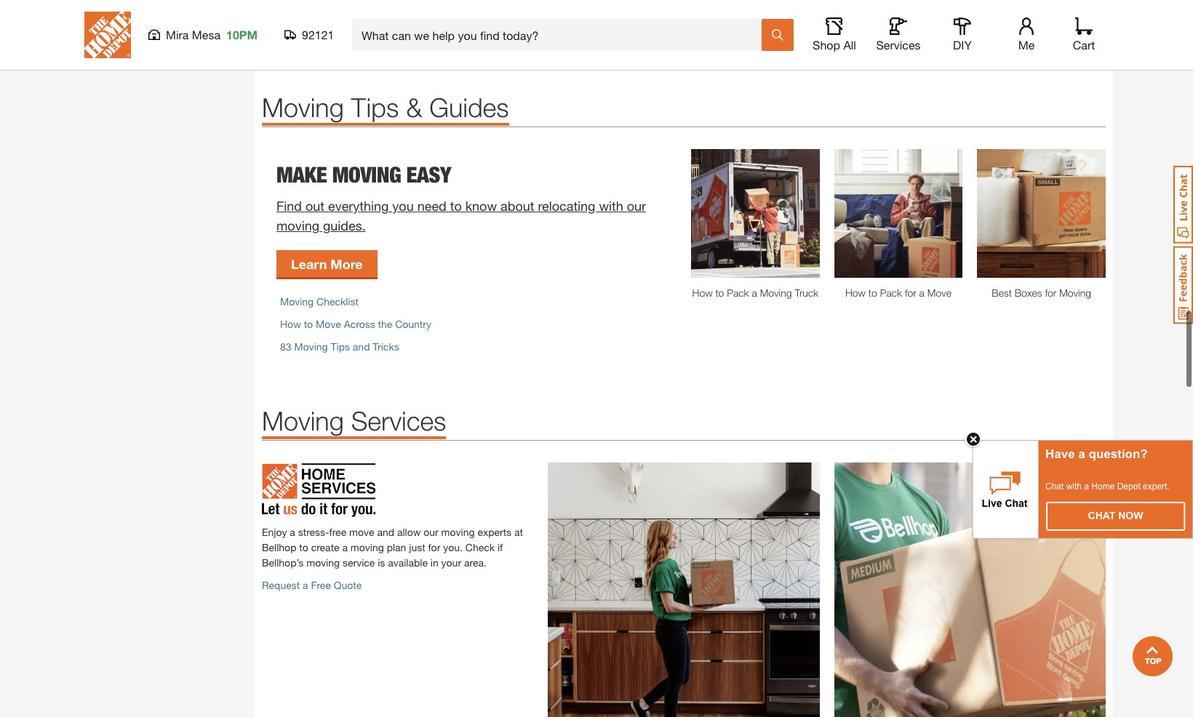 Task type: locate. For each thing, give the bounding box(es) containing it.
make
[[691, 35, 716, 47]]

need
[[418, 198, 447, 214]]

92121
[[302, 28, 334, 41]]

your down you.
[[442, 557, 462, 570]]

1 horizontal spatial items
[[942, 35, 967, 47]]

moving up truck
[[305, 19, 338, 32]]

1 pack from the left
[[727, 287, 749, 299]]

1 horizontal spatial pack
[[881, 287, 903, 299]]

the home depot logo image
[[84, 12, 131, 58]]

1 horizontal spatial our
[[627, 198, 646, 214]]

0 vertical spatial services
[[877, 38, 921, 52]]

house
[[826, 35, 854, 47]]

shop
[[813, 38, 841, 52]]

how
[[693, 287, 713, 299], [846, 287, 866, 299], [280, 318, 301, 331]]

2 horizontal spatial how
[[846, 287, 866, 299]]

back
[[955, 19, 977, 32]]

0 horizontal spatial how
[[280, 318, 301, 331]]

in
[[431, 557, 439, 570]]

truck
[[795, 287, 819, 299]]

our up just
[[424, 527, 439, 539]]

mira mesa 10pm
[[166, 28, 258, 41]]

your down more
[[782, 35, 802, 47]]

how for how to pack a moving truck
[[693, 287, 713, 299]]

diy button
[[940, 17, 986, 52]]

me
[[1019, 38, 1035, 52]]

bellhop's
[[262, 557, 304, 570]]

for
[[290, 19, 302, 32], [905, 287, 917, 299], [1046, 287, 1057, 299], [428, 542, 441, 554]]

tips down the how to move across the country at left
[[331, 341, 350, 353]]

0 vertical spatial at
[[830, 19, 839, 32]]

0 horizontal spatial services
[[351, 406, 446, 437]]

1 horizontal spatial tips
[[351, 92, 399, 123]]

moving down create
[[307, 557, 340, 570]]

moving inside great for moving bulkier items into your home or truck with ease
[[305, 19, 338, 32]]

trucks
[[572, 19, 600, 32]]

bellhop services image
[[548, 463, 820, 718], [835, 463, 1106, 718]]

pack
[[727, 287, 749, 299], [881, 287, 903, 299]]

save your back and prevent damage to heavier items with ergonomic straps
[[906, 19, 1086, 47]]

country
[[395, 318, 432, 331]]

question?
[[1089, 447, 1148, 461]]

moving
[[305, 19, 338, 32], [277, 218, 320, 234], [442, 527, 475, 539], [351, 542, 384, 554], [307, 557, 340, 570]]

1 horizontal spatial bellhop services image
[[835, 463, 1106, 718]]

your right into
[[422, 19, 442, 32]]

a
[[752, 287, 758, 299], [920, 287, 925, 299], [1079, 447, 1086, 461], [1085, 482, 1090, 492], [290, 527, 295, 539], [342, 542, 348, 554], [303, 580, 308, 592]]

at up the house
[[830, 19, 839, 32]]

with inside find out everything you need to know about relocating with our moving guides.
[[599, 198, 624, 214]]

items down the back
[[942, 35, 967, 47]]

your left the back
[[932, 19, 952, 32]]

with right "chat" in the right of the page
[[1067, 482, 1082, 492]]

at right experts
[[515, 527, 523, 539]]

easy
[[407, 162, 451, 188]]

1 vertical spatial tips
[[331, 341, 350, 353]]

you.
[[443, 542, 463, 554]]

1 horizontal spatial at
[[830, 19, 839, 32]]

to inside enjoy a stress-free move and allow our moving experts at bellhop to create a moving plan just for you. check if bellhop's moving service is available in your area.
[[299, 542, 308, 554]]

your inside the let lightweight hand trucks do all of your heavy lifting
[[642, 19, 662, 32]]

1 bellhop services image from the left
[[548, 463, 820, 718]]

to
[[1076, 19, 1086, 32], [770, 35, 779, 47], [450, 198, 462, 214], [716, 287, 725, 299], [869, 287, 878, 299], [304, 318, 313, 331], [299, 542, 308, 554]]

92121 button
[[285, 28, 335, 42]]

chat
[[1046, 482, 1064, 492]]

1 vertical spatial at
[[515, 527, 523, 539]]

moving up you.
[[442, 527, 475, 539]]

1 vertical spatial our
[[424, 527, 439, 539]]

move
[[928, 287, 952, 299], [316, 318, 341, 331]]

0 horizontal spatial our
[[424, 527, 439, 539]]

 image for moving
[[978, 150, 1106, 278]]

bulkier
[[341, 19, 372, 32]]

for inside great for moving bulkier items into your home or truck with ease
[[290, 19, 302, 32]]

0 horizontal spatial at
[[515, 527, 523, 539]]

chat with a home depot expert.
[[1046, 482, 1170, 492]]

0 vertical spatial our
[[627, 198, 646, 214]]

0 horizontal spatial bellhop services image
[[548, 463, 820, 718]]

1 vertical spatial items
[[942, 35, 967, 47]]

at inside stack and secure more boxes at once and make fewer trips to your new house
[[830, 19, 839, 32]]

cart
[[1073, 38, 1096, 52]]

stack and secure more boxes at once and make fewer trips to your new house link
[[691, 0, 892, 48]]

how to pack a moving truck
[[693, 287, 819, 299]]

best
[[992, 287, 1012, 299]]

1 vertical spatial move
[[316, 318, 341, 331]]

tips left the &
[[351, 92, 399, 123]]

83 moving tips and tricks link
[[280, 341, 399, 353]]

chat
[[1089, 510, 1116, 522]]

0 horizontal spatial move
[[316, 318, 341, 331]]

items left into
[[375, 19, 399, 32]]

with right relocating
[[599, 198, 624, 214]]

and inside enjoy a stress-free move and allow our moving experts at bellhop to create a moving plan just for you. check if bellhop's moving service is available in your area.
[[377, 527, 395, 539]]

 image for quote
[[262, 463, 534, 518]]

quote
[[334, 580, 362, 592]]

how to move across the country
[[280, 318, 432, 331]]

0 vertical spatial move
[[928, 287, 952, 299]]

save
[[906, 19, 929, 32]]

and
[[720, 19, 738, 32], [867, 19, 884, 32], [980, 19, 997, 32], [353, 341, 370, 353], [377, 527, 395, 539]]

let
[[477, 19, 491, 32]]

check
[[466, 542, 495, 554]]

area.
[[464, 557, 487, 570]]

tricks
[[373, 341, 399, 353]]

your right of at top right
[[642, 19, 662, 32]]

diy
[[954, 38, 972, 52]]

1 vertical spatial services
[[351, 406, 446, 437]]

how for how to move across the country
[[280, 318, 301, 331]]

move down moving checklist
[[316, 318, 341, 331]]

move left best
[[928, 287, 952, 299]]

prevent
[[1000, 19, 1034, 32]]

your inside great for moving bulkier items into your home or truck with ease
[[422, 19, 442, 32]]

1 horizontal spatial how
[[693, 287, 713, 299]]

make moving easy
[[277, 162, 451, 188]]

ergonomic
[[991, 35, 1039, 47]]

2 pack from the left
[[881, 287, 903, 299]]

hand
[[546, 19, 569, 32]]

moving down the find
[[277, 218, 320, 234]]

make moving easy link
[[277, 162, 662, 197]]

heavier
[[906, 35, 939, 47]]

0 vertical spatial items
[[375, 19, 399, 32]]

damage
[[1037, 19, 1074, 32]]

request a free quote
[[262, 580, 362, 592]]

0 vertical spatial tips
[[351, 92, 399, 123]]

1 horizontal spatial move
[[928, 287, 952, 299]]

and right the back
[[980, 19, 997, 32]]

or
[[291, 35, 300, 47]]

items
[[375, 19, 399, 32], [942, 35, 967, 47]]

me button
[[1004, 17, 1050, 52]]

 image
[[691, 150, 820, 278], [835, 150, 963, 278], [978, 150, 1106, 278], [262, 463, 534, 518]]

your inside stack and secure more boxes at once and make fewer trips to your new house
[[782, 35, 802, 47]]

everything
[[328, 198, 389, 214]]

0 horizontal spatial pack
[[727, 287, 749, 299]]

with inside save your back and prevent damage to heavier items with ergonomic straps
[[969, 35, 988, 47]]

1 horizontal spatial services
[[877, 38, 921, 52]]

items inside save your back and prevent damage to heavier items with ergonomic straps
[[942, 35, 967, 47]]

out
[[306, 198, 325, 214]]

bellhop
[[262, 542, 297, 554]]

lightweight
[[494, 19, 543, 32]]

moving tips & guides
[[262, 92, 509, 123]]

boxes
[[1015, 287, 1043, 299]]

with left the ease
[[328, 35, 347, 47]]

moving down move
[[351, 542, 384, 554]]

with down the back
[[969, 35, 988, 47]]

do
[[603, 19, 615, 32]]

to inside save your back and prevent damage to heavier items with ergonomic straps
[[1076, 19, 1086, 32]]

find
[[277, 198, 302, 214]]

and up plan
[[377, 527, 395, 539]]

our
[[627, 198, 646, 214], [424, 527, 439, 539]]

shop all button
[[812, 17, 858, 52]]

0 horizontal spatial items
[[375, 19, 399, 32]]

83
[[280, 341, 292, 353]]

expert.
[[1144, 482, 1170, 492]]

all
[[618, 19, 628, 32]]

let lightweight hand trucks do all of your heavy lifting
[[477, 19, 662, 47]]

our right relocating
[[627, 198, 646, 214]]



Task type: vqa. For each thing, say whether or not it's contained in the screenshot.
Day
no



Task type: describe. For each thing, give the bounding box(es) containing it.
learn more link
[[277, 251, 378, 278]]

new
[[805, 35, 824, 47]]

into
[[402, 19, 419, 32]]

straps
[[1042, 35, 1071, 47]]

across
[[344, 318, 375, 331]]

of
[[630, 19, 639, 32]]

at inside enjoy a stress-free move and allow our moving experts at bellhop to create a moving plan just for you. check if bellhop's moving service is available in your area.
[[515, 527, 523, 539]]

cart link
[[1069, 17, 1101, 52]]

move
[[349, 527, 375, 539]]

services button
[[876, 17, 922, 52]]

2 bellhop services image from the left
[[835, 463, 1106, 718]]

allow
[[397, 527, 421, 539]]

service
[[343, 557, 375, 570]]

how to pack for a move link
[[835, 285, 963, 301]]

find out everything you need to know about relocating with our moving guides.
[[277, 198, 646, 234]]

secure
[[740, 19, 771, 32]]

enjoy a stress-free move and allow our moving experts at bellhop to create a moving plan just for you. check if bellhop's moving service is available in your area. link
[[262, 463, 534, 571]]

you
[[393, 198, 414, 214]]

trips
[[747, 35, 767, 47]]

relocating
[[538, 198, 596, 214]]

great for moving bulkier items into your home or truck with ease
[[262, 19, 442, 47]]

our inside enjoy a stress-free move and allow our moving experts at bellhop to create a moving plan just for you. check if bellhop's moving service is available in your area.
[[424, 527, 439, 539]]

mira
[[166, 28, 189, 41]]

your inside save your back and prevent damage to heavier items with ergonomic straps
[[932, 19, 952, 32]]

live chat image
[[1174, 166, 1194, 244]]

request a free quote link
[[262, 580, 362, 592]]

pack for a
[[727, 287, 749, 299]]

how to move across the country link
[[280, 318, 432, 331]]

the
[[378, 318, 393, 331]]

more
[[774, 19, 797, 32]]

great
[[262, 19, 287, 32]]

best boxes for moving
[[992, 287, 1092, 299]]

free
[[329, 527, 347, 539]]

enjoy
[[262, 527, 287, 539]]

and inside save your back and prevent damage to heavier items with ergonomic straps
[[980, 19, 997, 32]]

great for moving bulkier items into your home or truck with ease link
[[262, 0, 462, 48]]

services inside button
[[877, 38, 921, 52]]

moving checklist
[[280, 296, 359, 308]]

find out everything you need to know about relocating with our moving guides. link
[[277, 197, 662, 251]]

once
[[842, 19, 864, 32]]

What can we help you find today? search field
[[362, 20, 761, 50]]

just
[[409, 542, 426, 554]]

to inside find out everything you need to know about relocating with our moving guides.
[[450, 198, 462, 214]]

stress-
[[298, 527, 329, 539]]

how to pack for a move
[[846, 287, 952, 299]]

about
[[501, 198, 535, 214]]

boxes
[[800, 19, 827, 32]]

fewer
[[719, 35, 744, 47]]

home
[[1092, 482, 1115, 492]]

experts
[[478, 527, 512, 539]]

feedback link image
[[1174, 246, 1194, 325]]

guides
[[430, 92, 509, 123]]

83 moving tips and tricks
[[280, 341, 399, 353]]

is
[[378, 557, 385, 570]]

pack for for
[[881, 287, 903, 299]]

10pm
[[226, 28, 258, 41]]

chat now link
[[1047, 503, 1185, 530]]

and right once
[[867, 19, 884, 32]]

0 horizontal spatial tips
[[331, 341, 350, 353]]

let lightweight hand trucks do all of your heavy lifting link
[[477, 0, 677, 48]]

and down 'across'
[[353, 341, 370, 353]]

heavy
[[477, 35, 504, 47]]

move inside the how to pack for a move link
[[928, 287, 952, 299]]

create
[[311, 542, 340, 554]]

guides.
[[323, 218, 366, 234]]

&
[[406, 92, 422, 123]]

all
[[844, 38, 857, 52]]

depot
[[1118, 482, 1141, 492]]

 image for for
[[835, 150, 963, 278]]

truck
[[303, 35, 326, 47]]

stack
[[691, 19, 718, 32]]

if
[[498, 542, 503, 554]]

items inside great for moving bulkier items into your home or truck with ease
[[375, 19, 399, 32]]

best boxes for moving link
[[978, 285, 1106, 301]]

how for how to pack for a move
[[846, 287, 866, 299]]

make
[[277, 162, 327, 188]]

learn more
[[291, 256, 363, 272]]

now
[[1119, 510, 1144, 522]]

and up fewer
[[720, 19, 738, 32]]

stack and secure more boxes at once and make fewer trips to your new house
[[691, 19, 884, 47]]

 image for a
[[691, 150, 820, 278]]

how to pack a moving truck link
[[691, 285, 820, 301]]

moving
[[332, 162, 401, 188]]

for inside enjoy a stress-free move and allow our moving experts at bellhop to create a moving plan just for you. check if bellhop's moving service is available in your area.
[[428, 542, 441, 554]]

your inside enjoy a stress-free move and allow our moving experts at bellhop to create a moving plan just for you. check if bellhop's moving service is available in your area.
[[442, 557, 462, 570]]

moving checklist link
[[280, 296, 359, 308]]

enjoy a stress-free move and allow our moving experts at bellhop to create a moving plan just for you. check if bellhop's moving service is available in your area.
[[262, 527, 523, 570]]

mesa
[[192, 28, 221, 41]]

our inside find out everything you need to know about relocating with our moving guides.
[[627, 198, 646, 214]]

ease
[[350, 35, 372, 47]]

have a question?
[[1046, 447, 1148, 461]]

with inside great for moving bulkier items into your home or truck with ease
[[328, 35, 347, 47]]

save your back and prevent damage to heavier items with ergonomic straps link
[[906, 0, 1106, 48]]

moving inside find out everything you need to know about relocating with our moving guides.
[[277, 218, 320, 234]]

available
[[388, 557, 428, 570]]

moving services
[[262, 406, 446, 437]]

to inside stack and secure more boxes at once and make fewer trips to your new house
[[770, 35, 779, 47]]



